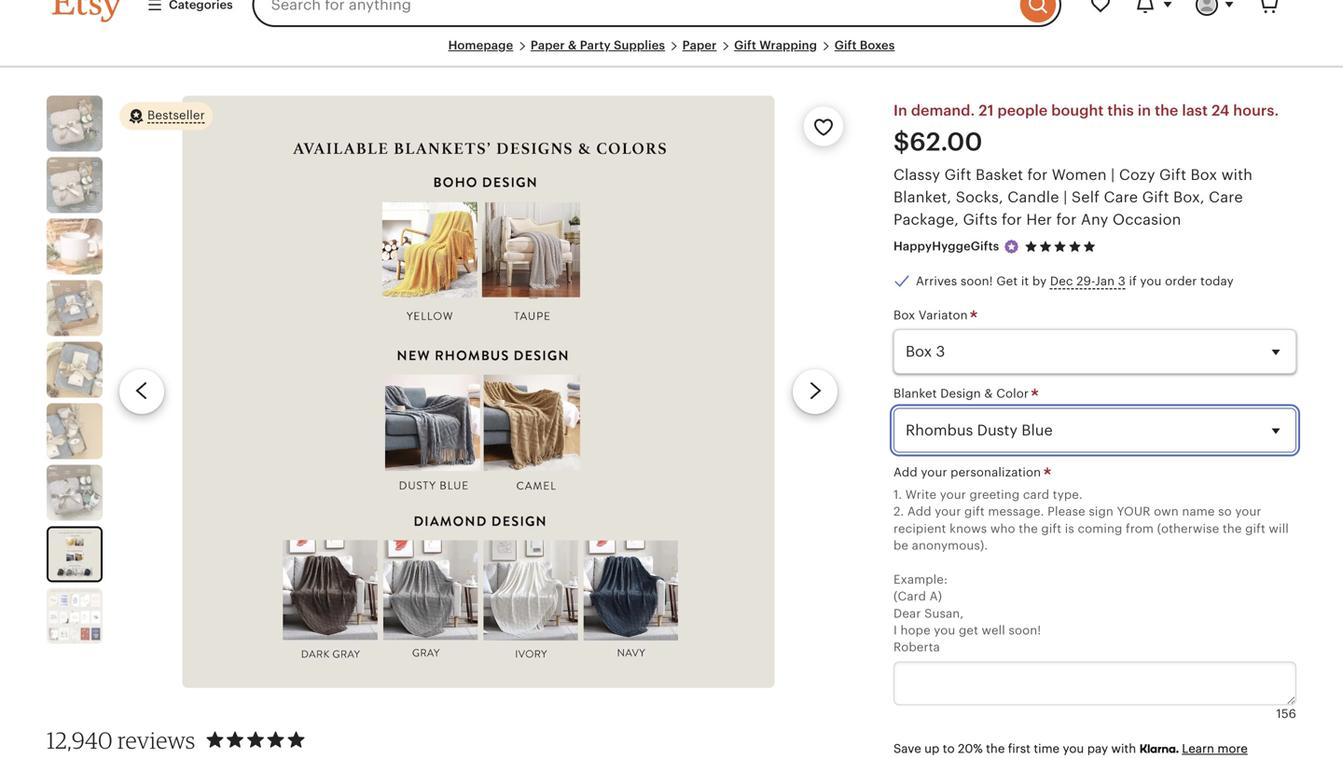 Task type: describe. For each thing, give the bounding box(es) containing it.
29-
[[1077, 275, 1095, 289]]

blanket design & color
[[894, 387, 1032, 401]]

your up write
[[921, 465, 948, 479]]

classy gift basket for women cozy gift box with blanket image 3 image
[[47, 219, 103, 275]]

will
[[1269, 522, 1289, 536]]

2 horizontal spatial gift
[[1246, 522, 1266, 536]]

candle
[[1008, 189, 1060, 206]]

classy gift basket for women cozy gift box with blanket image 7 image
[[47, 465, 103, 521]]

Add your personalization text field
[[894, 662, 1297, 706]]

hope
[[901, 624, 931, 638]]

type.
[[1053, 488, 1083, 502]]

the inside save up to 20% the first time you pay with klarna. learn more
[[986, 742, 1005, 756]]

Search for anything text field
[[252, 0, 1016, 27]]

homepage
[[448, 38, 513, 52]]

message.
[[988, 505, 1045, 519]]

reviews
[[118, 727, 195, 754]]

classy gift basket for women cozy gift box with blanket image 1 image
[[47, 96, 103, 152]]

$62.00
[[894, 128, 983, 156]]

1 vertical spatial |
[[1064, 189, 1068, 206]]

bought
[[1052, 102, 1104, 119]]

boxes
[[860, 38, 895, 52]]

your down add your personalization
[[940, 488, 967, 502]]

2.
[[894, 505, 904, 519]]

soon!
[[1009, 624, 1042, 638]]

24
[[1212, 102, 1230, 119]]

20%
[[958, 742, 983, 756]]

sign
[[1089, 505, 1114, 519]]

paper link
[[683, 38, 717, 52]]

1.
[[894, 488, 902, 502]]

1 horizontal spatial gift
[[1042, 522, 1062, 536]]

happyhyggegifts
[[894, 239, 1000, 253]]

box variaton
[[894, 308, 971, 322]]

0 horizontal spatial gift
[[965, 505, 985, 519]]

& inside menu bar
[[568, 38, 577, 52]]

this
[[1108, 102, 1134, 119]]

2 care from the left
[[1209, 189, 1243, 206]]

with for box
[[1222, 167, 1253, 184]]

classy gift basket for women cozy gift box with blanket image 2 image
[[47, 157, 103, 213]]

156
[[1277, 707, 1297, 721]]

any
[[1081, 212, 1109, 228]]

12,940 reviews
[[47, 727, 195, 754]]

classy gift basket for women cozy gift box with blanket image 5 image
[[47, 342, 103, 398]]

2 horizontal spatial for
[[1057, 212, 1077, 228]]

supplies
[[614, 38, 665, 52]]

variaton
[[919, 308, 968, 322]]

gift up socks,
[[945, 167, 972, 184]]

card
[[1023, 488, 1050, 502]]

0 horizontal spatial box
[[894, 308, 916, 322]]

1 horizontal spatial |
[[1111, 167, 1115, 184]]

well
[[982, 624, 1006, 638]]

21
[[979, 102, 994, 119]]

gift wrapping
[[734, 38, 817, 52]]

1. write your greeting card type. 2. add your gift message. please sign your own name so your recipient knows who the gift is coming from (otherwise the gift will be anonymous).
[[894, 488, 1289, 553]]

0 horizontal spatial for
[[1002, 212, 1022, 228]]

socks,
[[956, 189, 1004, 206]]

box inside classy gift basket for women | cozy gift box with blanket, socks, candle | self care gift box, care package, gifts for her for any occasion
[[1191, 167, 1218, 184]]

menu bar containing homepage
[[52, 38, 1291, 68]]

your up the knows
[[935, 505, 961, 519]]

write
[[906, 488, 937, 502]]

classy
[[894, 167, 941, 184]]

from
[[1126, 522, 1154, 536]]

classy gift basket for women cozy gift box with blanket image 9 image
[[47, 588, 103, 644]]

0 vertical spatial add
[[894, 465, 918, 479]]

roberta
[[894, 641, 940, 655]]

anonymous).
[[912, 539, 988, 553]]

1 care from the left
[[1104, 189, 1138, 206]]

bestseller
[[147, 108, 205, 122]]

learn more button
[[1182, 742, 1248, 756]]

dec
[[1050, 275, 1074, 289]]

you for klarna.
[[1063, 742, 1084, 756]]

in demand. 21 people bought this in the last 24 hours. $62.00
[[894, 102, 1279, 156]]

(card
[[894, 590, 927, 604]]

own
[[1154, 505, 1179, 519]]

gift up box, at the right of page
[[1160, 167, 1187, 184]]

box,
[[1174, 189, 1205, 206]]

i
[[894, 624, 897, 638]]

hours.
[[1234, 102, 1279, 119]]

classy gift basket for women cozy gift box with blanket image 6 image
[[47, 404, 103, 460]]

arrives
[[916, 275, 958, 289]]

learn
[[1182, 742, 1215, 756]]

save up to 20% the first time you pay with klarna. learn more
[[894, 742, 1248, 756]]

happyhyggegifts link
[[894, 239, 1000, 253]]

your
[[1117, 505, 1151, 519]]

jan
[[1095, 275, 1115, 289]]

please
[[1048, 505, 1086, 519]]

by
[[1033, 275, 1047, 289]]

first
[[1008, 742, 1031, 756]]

the inside in demand. 21 people bought this in the last 24 hours. $62.00
[[1155, 102, 1179, 119]]

1 vertical spatial &
[[985, 387, 993, 401]]

occasion
[[1113, 212, 1182, 228]]



Task type: locate. For each thing, give the bounding box(es) containing it.
2 paper from the left
[[683, 38, 717, 52]]

1 vertical spatial box
[[894, 308, 916, 322]]

blanket,
[[894, 189, 952, 206]]

2 vertical spatial you
[[1063, 742, 1084, 756]]

soon! get
[[961, 275, 1018, 289]]

2 horizontal spatial you
[[1141, 275, 1162, 289]]

arrives soon! get it by dec 29-jan 3 if you order today
[[916, 275, 1234, 289]]

blanket
[[894, 387, 937, 401]]

| left self
[[1064, 189, 1068, 206]]

for up star_seller icon
[[1002, 212, 1022, 228]]

1 paper from the left
[[531, 38, 565, 52]]

with inside classy gift basket for women | cozy gift box with blanket, socks, candle | self care gift box, care package, gifts for her for any occasion
[[1222, 167, 1253, 184]]

people
[[998, 102, 1048, 119]]

color
[[997, 387, 1029, 401]]

0 vertical spatial |
[[1111, 167, 1115, 184]]

& left color
[[985, 387, 993, 401]]

it
[[1021, 275, 1029, 289]]

in
[[1138, 102, 1151, 119]]

you right if
[[1141, 275, 1162, 289]]

the right in
[[1155, 102, 1179, 119]]

demand.
[[911, 102, 975, 119]]

(otherwise
[[1157, 522, 1220, 536]]

gift
[[734, 38, 757, 52], [835, 38, 857, 52], [945, 167, 972, 184], [1160, 167, 1187, 184], [1143, 189, 1170, 206]]

1 vertical spatial add
[[908, 505, 932, 519]]

& left party
[[568, 38, 577, 52]]

gift wrapping link
[[734, 38, 817, 52]]

self
[[1072, 189, 1100, 206]]

who
[[991, 522, 1016, 536]]

design
[[941, 387, 981, 401]]

0 horizontal spatial classy gift basket for women cozy gift box with blanket image 8 image
[[49, 529, 101, 581]]

klarna.
[[1140, 742, 1179, 756]]

today
[[1201, 275, 1234, 289]]

box up box, at the right of page
[[1191, 167, 1218, 184]]

0 vertical spatial you
[[1141, 275, 1162, 289]]

1 vertical spatial you
[[934, 624, 956, 638]]

with down 24
[[1222, 167, 1253, 184]]

gift boxes
[[835, 38, 895, 52]]

0 horizontal spatial &
[[568, 38, 577, 52]]

you inside example: (card a) dear susan, i hope you get well soon! roberta
[[934, 624, 956, 638]]

care right box, at the right of page
[[1209, 189, 1243, 206]]

paper & party supplies
[[531, 38, 665, 52]]

her
[[1027, 212, 1053, 228]]

classy gift basket for women cozy gift box with blanket image 8 image
[[182, 96, 775, 688], [49, 529, 101, 581]]

bestseller button
[[119, 101, 212, 131]]

in
[[894, 102, 908, 119]]

the down so
[[1223, 522, 1242, 536]]

time
[[1034, 742, 1060, 756]]

basket
[[976, 167, 1024, 184]]

for right her at top
[[1057, 212, 1077, 228]]

None search field
[[252, 0, 1062, 27]]

the
[[1155, 102, 1179, 119], [1019, 522, 1038, 536], [1223, 522, 1242, 536], [986, 742, 1005, 756]]

order
[[1165, 275, 1197, 289]]

your
[[921, 465, 948, 479], [940, 488, 967, 502], [935, 505, 961, 519], [1236, 505, 1262, 519]]

0 vertical spatial &
[[568, 38, 577, 52]]

is
[[1065, 522, 1075, 536]]

add inside 1. write your greeting card type. 2. add your gift message. please sign your own name so your recipient knows who the gift is coming from (otherwise the gift will be anonymous).
[[908, 505, 932, 519]]

with for pay
[[1112, 742, 1137, 756]]

to
[[943, 742, 955, 756]]

star_seller image
[[1003, 239, 1020, 255]]

gift
[[965, 505, 985, 519], [1042, 522, 1062, 536], [1246, 522, 1266, 536]]

name
[[1182, 505, 1215, 519]]

1 horizontal spatial box
[[1191, 167, 1218, 184]]

party
[[580, 38, 611, 52]]

you left pay
[[1063, 742, 1084, 756]]

save
[[894, 742, 922, 756]]

the left first at bottom
[[986, 742, 1005, 756]]

paper for paper & party supplies
[[531, 38, 565, 52]]

with inside save up to 20% the first time you pay with klarna. learn more
[[1112, 742, 1137, 756]]

|
[[1111, 167, 1115, 184], [1064, 189, 1068, 206]]

gift up the knows
[[965, 505, 985, 519]]

gift left wrapping
[[734, 38, 757, 52]]

pay
[[1088, 742, 1108, 756]]

1 horizontal spatial with
[[1222, 167, 1253, 184]]

box left variaton
[[894, 308, 916, 322]]

be
[[894, 539, 909, 553]]

example: (card a) dear susan, i hope you get well soon! roberta
[[894, 573, 1042, 655]]

personalization
[[951, 465, 1041, 479]]

classy gift basket for women cozy gift box with blanket image 4 image
[[47, 280, 103, 336]]

care down cozy
[[1104, 189, 1138, 206]]

1 horizontal spatial you
[[1063, 742, 1084, 756]]

paper for paper link
[[683, 38, 717, 52]]

cozy
[[1119, 167, 1156, 184]]

1 horizontal spatial &
[[985, 387, 993, 401]]

1 horizontal spatial care
[[1209, 189, 1243, 206]]

gift left is
[[1042, 522, 1062, 536]]

add up recipient
[[908, 505, 932, 519]]

example:
[[894, 573, 948, 587]]

paper left party
[[531, 38, 565, 52]]

you for soon!
[[934, 624, 956, 638]]

dear
[[894, 607, 921, 621]]

with right pay
[[1112, 742, 1137, 756]]

get
[[959, 624, 979, 638]]

your right so
[[1236, 505, 1262, 519]]

up
[[925, 742, 940, 756]]

the down the message.
[[1019, 522, 1038, 536]]

gift left will
[[1246, 522, 1266, 536]]

menu bar
[[52, 38, 1291, 68]]

0 horizontal spatial paper
[[531, 38, 565, 52]]

0 horizontal spatial with
[[1112, 742, 1137, 756]]

add
[[894, 465, 918, 479], [908, 505, 932, 519]]

last
[[1182, 102, 1208, 119]]

paper
[[531, 38, 565, 52], [683, 38, 717, 52]]

you inside save up to 20% the first time you pay with klarna. learn more
[[1063, 742, 1084, 756]]

classy gift basket for women | cozy gift box with blanket, socks, candle | self care gift box, care package, gifts for her for any occasion
[[894, 167, 1253, 228]]

1 horizontal spatial classy gift basket for women cozy gift box with blanket image 8 image
[[182, 96, 775, 688]]

coming
[[1078, 522, 1123, 536]]

susan,
[[925, 607, 964, 621]]

0 vertical spatial with
[[1222, 167, 1253, 184]]

greeting
[[970, 488, 1020, 502]]

gift up "occasion"
[[1143, 189, 1170, 206]]

a)
[[930, 590, 942, 604]]

paper & party supplies link
[[531, 38, 665, 52]]

if
[[1129, 275, 1137, 289]]

gift left boxes
[[835, 38, 857, 52]]

add your personalization
[[894, 465, 1045, 479]]

0 vertical spatial box
[[1191, 167, 1218, 184]]

1 horizontal spatial paper
[[683, 38, 717, 52]]

| left cozy
[[1111, 167, 1115, 184]]

package,
[[894, 212, 959, 228]]

knows
[[950, 522, 987, 536]]

gift boxes link
[[835, 38, 895, 52]]

add up '1.' at the right of the page
[[894, 465, 918, 479]]

3
[[1118, 275, 1126, 289]]

1 vertical spatial with
[[1112, 742, 1137, 756]]

0 horizontal spatial you
[[934, 624, 956, 638]]

1 horizontal spatial for
[[1028, 167, 1048, 184]]

12,940
[[47, 727, 113, 754]]

0 horizontal spatial care
[[1104, 189, 1138, 206]]

homepage link
[[448, 38, 513, 52]]

paper right supplies
[[683, 38, 717, 52]]

wrapping
[[760, 38, 817, 52]]

you down the susan,
[[934, 624, 956, 638]]

care
[[1104, 189, 1138, 206], [1209, 189, 1243, 206]]

gifts
[[963, 212, 998, 228]]

more
[[1218, 742, 1248, 756]]

box
[[1191, 167, 1218, 184], [894, 308, 916, 322]]

women
[[1052, 167, 1107, 184]]

0 horizontal spatial |
[[1064, 189, 1068, 206]]

banner
[[19, 0, 1325, 38]]

for up candle
[[1028, 167, 1048, 184]]



Task type: vqa. For each thing, say whether or not it's contained in the screenshot.
Knows
yes



